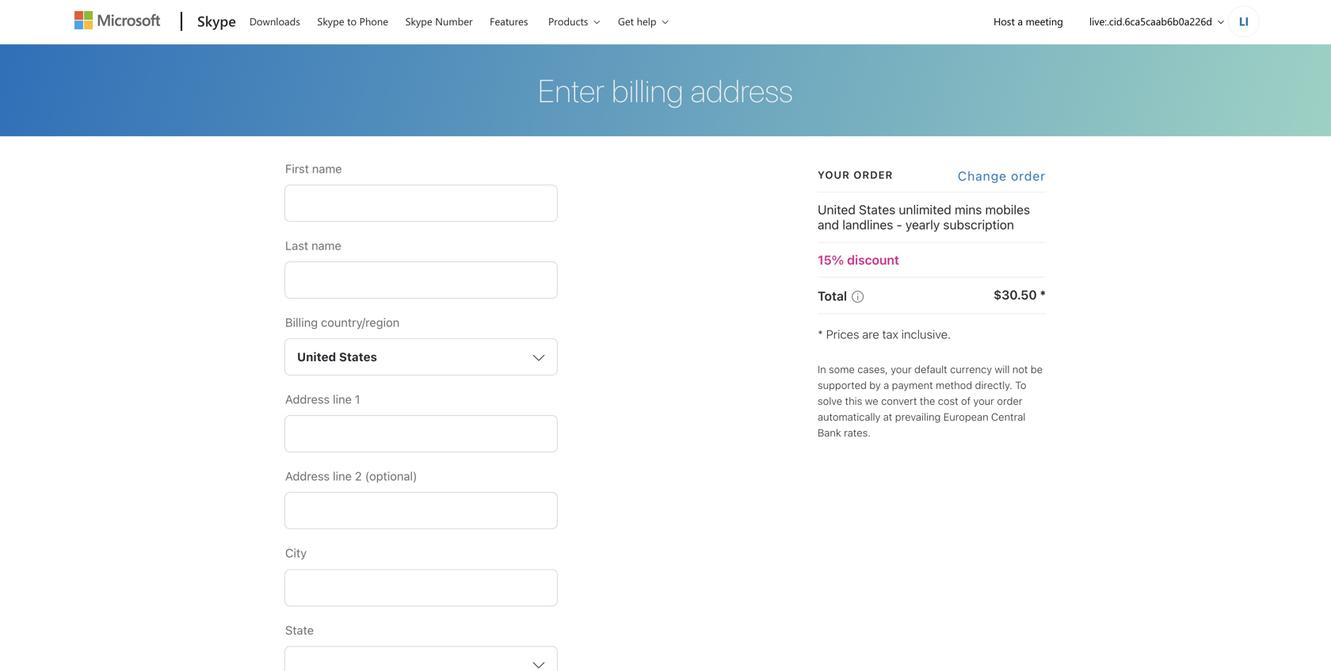 Task type: describe. For each thing, give the bounding box(es) containing it.
some
[[829, 363, 855, 375]]

skype number
[[406, 14, 473, 28]]

method
[[936, 379, 973, 391]]

at
[[884, 411, 893, 423]]

state
[[285, 623, 314, 637]]

your order
[[818, 169, 893, 181]]

to
[[347, 14, 357, 28]]

skype for skype number
[[406, 14, 433, 28]]

enter billing address heading
[[32, 72, 1300, 109]]

li
[[1239, 13, 1249, 29]]

this
[[845, 395, 863, 407]]

0 vertical spatial *
[[1040, 287, 1046, 302]]

first
[[285, 162, 309, 176]]

of
[[961, 395, 971, 407]]

host
[[994, 14, 1015, 28]]

to
[[1015, 379, 1027, 391]]

skype for skype
[[197, 11, 236, 30]]

by
[[870, 379, 881, 391]]

change
[[958, 168, 1007, 183]]

a inside host a meeting link
[[1018, 14, 1023, 28]]

name for first name
[[312, 162, 342, 176]]

address
[[690, 72, 793, 109]]

meeting
[[1026, 14, 1064, 28]]

in some cases, your default currency will not be supported by a payment method directly. to solve this we convert the cost of your order automatically at prevailing european central bank rates.
[[818, 363, 1043, 439]]

states
[[859, 202, 896, 217]]

1
[[355, 392, 360, 406]]

order for your order
[[854, 169, 893, 181]]

last name
[[285, 239, 341, 252]]

help
[[637, 14, 657, 28]]

automatically
[[818, 411, 881, 423]]

billing
[[285, 316, 318, 329]]

supported
[[818, 379, 867, 391]]

rates.
[[844, 427, 871, 439]]

country/region
[[321, 316, 400, 329]]

not
[[1013, 363, 1028, 375]]

discount
[[847, 252, 900, 267]]

products button
[[538, 1, 613, 42]]

live:.cid.6ca5caab6b0a226d
[[1090, 14, 1213, 28]]

-
[[897, 217, 903, 232]]

* prices are tax inclusive.
[[818, 327, 951, 341]]

$30.50 *
[[994, 287, 1046, 302]]

skype for skype to phone
[[317, 14, 344, 28]]

get help
[[618, 14, 657, 28]]

bank
[[818, 427, 841, 439]]

tax
[[883, 327, 899, 341]]

products
[[548, 14, 588, 28]]

downloads link
[[242, 1, 307, 39]]

first name
[[285, 162, 342, 176]]

order for change order
[[1011, 168, 1046, 183]]

currency
[[950, 363, 992, 375]]

inclusive.
[[902, 327, 951, 341]]

default
[[915, 363, 948, 375]]

directly.
[[975, 379, 1013, 391]]

enter
[[538, 72, 605, 109]]

order inside in some cases, your default currency will not be supported by a payment method directly. to solve this we convert the cost of your order automatically at prevailing european central bank rates.
[[997, 395, 1023, 407]]

your
[[818, 169, 850, 181]]

yearly
[[906, 217, 940, 232]]

central
[[992, 411, 1026, 423]]

we
[[865, 395, 879, 407]]

billing country/region
[[285, 316, 400, 329]]

$30.50
[[994, 287, 1037, 302]]

prevailing
[[895, 411, 941, 423]]

address line 1
[[285, 392, 360, 406]]

are
[[863, 327, 880, 341]]

in
[[818, 363, 826, 375]]

billing
[[612, 72, 684, 109]]

skype to phone link
[[310, 1, 396, 39]]

2
[[355, 469, 362, 483]]

features link
[[483, 1, 535, 39]]

landlines
[[843, 217, 893, 232]]

1 vertical spatial *
[[818, 327, 823, 341]]

skype link
[[189, 1, 241, 44]]

enter billing address main content
[[0, 44, 1332, 671]]



Task type: locate. For each thing, give the bounding box(es) containing it.
host a meeting
[[994, 14, 1064, 28]]

address for address line 1
[[285, 392, 330, 406]]

total
[[818, 289, 847, 304]]

cost
[[938, 395, 959, 407]]

downloads
[[250, 14, 300, 28]]

address left 1
[[285, 392, 330, 406]]

get
[[618, 14, 634, 28]]

line left 1
[[333, 392, 352, 406]]

name right last
[[312, 239, 341, 252]]

your up 'payment'
[[891, 363, 912, 375]]

1 horizontal spatial your
[[974, 395, 995, 407]]

skype inside skype link
[[197, 11, 236, 30]]

features
[[490, 14, 528, 28]]

address for address line 2 (optional)
[[285, 469, 330, 483]]

2 line from the top
[[333, 469, 352, 483]]

2 horizontal spatial skype
[[406, 14, 433, 28]]

0 horizontal spatial skype
[[197, 11, 236, 30]]

* left "prices" at the right of the page
[[818, 327, 823, 341]]

address left 2
[[285, 469, 330, 483]]

number
[[435, 14, 473, 28]]

enter billing address
[[538, 72, 793, 109]]

the
[[920, 395, 936, 407]]

subscription
[[943, 217, 1014, 232]]

0 vertical spatial a
[[1018, 14, 1023, 28]]

skype inside 'skype to phone' link
[[317, 14, 344, 28]]

name
[[312, 162, 342, 176], [312, 239, 341, 252]]

2 name from the top
[[312, 239, 341, 252]]

mins
[[955, 202, 982, 217]]

get help button
[[608, 1, 681, 42]]

be
[[1031, 363, 1043, 375]]

order up mobiles
[[1011, 168, 1046, 183]]

1 vertical spatial a
[[884, 379, 889, 391]]

1 horizontal spatial skype
[[317, 14, 344, 28]]

order
[[1011, 168, 1046, 183], [854, 169, 893, 181], [997, 395, 1023, 407]]

solve
[[818, 395, 843, 407]]

1 horizontal spatial *
[[1040, 287, 1046, 302]]

1 horizontal spatial a
[[1018, 14, 1023, 28]]

a inside in some cases, your default currency will not be supported by a payment method directly. to solve this we convert the cost of your order automatically at prevailing european central bank rates.
[[884, 379, 889, 391]]

order up states
[[854, 169, 893, 181]]

a right host
[[1018, 14, 1023, 28]]

skype inside skype number link
[[406, 14, 433, 28]]

and
[[818, 217, 839, 232]]

* right $30.50 at the right top of page
[[1040, 287, 1046, 302]]

line
[[333, 392, 352, 406], [333, 469, 352, 483]]

european
[[944, 411, 989, 423]]

city
[[285, 546, 307, 560]]

change order link
[[958, 168, 1046, 183]]

0 horizontal spatial your
[[891, 363, 912, 375]]

line left 2
[[333, 469, 352, 483]]

prices
[[826, 327, 860, 341]]

skype
[[197, 11, 236, 30], [317, 14, 344, 28], [406, 14, 433, 28]]

order up central in the right of the page
[[997, 395, 1023, 407]]

skype left number
[[406, 14, 433, 28]]

skype left to
[[317, 14, 344, 28]]

name right first
[[312, 162, 342, 176]]

0 horizontal spatial *
[[818, 327, 823, 341]]

skype number link
[[398, 1, 480, 39]]

0 vertical spatial line
[[333, 392, 352, 406]]

change order
[[958, 168, 1046, 183]]

1 line from the top
[[333, 392, 352, 406]]

host a meeting link
[[980, 1, 1077, 41]]

1 vertical spatial name
[[312, 239, 341, 252]]

last
[[285, 239, 308, 252]]

1 vertical spatial address
[[285, 469, 330, 483]]

0 horizontal spatial a
[[884, 379, 889, 391]]

0 vertical spatial name
[[312, 162, 342, 176]]

microsoft image
[[75, 11, 160, 29]]

payment
[[892, 379, 933, 391]]

line for 2
[[333, 469, 352, 483]]

15% discount
[[818, 252, 900, 267]]

1 name from the top
[[312, 162, 342, 176]]

skype left downloads
[[197, 11, 236, 30]]

1 vertical spatial line
[[333, 469, 352, 483]]

2 address from the top
[[285, 469, 330, 483]]

name for last name
[[312, 239, 341, 252]]

1 vertical spatial your
[[974, 395, 995, 407]]

your right of
[[974, 395, 995, 407]]

(optional)
[[365, 469, 417, 483]]

a right by
[[884, 379, 889, 391]]

address line 2 (optional)
[[285, 469, 417, 483]]

15%
[[818, 252, 844, 267]]

phone
[[360, 14, 388, 28]]

cases,
[[858, 363, 888, 375]]

united
[[818, 202, 856, 217]]

0 vertical spatial your
[[891, 363, 912, 375]]

your
[[891, 363, 912, 375], [974, 395, 995, 407]]

skype to phone
[[317, 14, 388, 28]]

*
[[1040, 287, 1046, 302], [818, 327, 823, 341]]

0 vertical spatial address
[[285, 392, 330, 406]]

convert
[[881, 395, 917, 407]]

united states unlimited mins mobiles and landlines - yearly subscription
[[818, 202, 1030, 232]]

a
[[1018, 14, 1023, 28], [884, 379, 889, 391]]

unlimited
[[899, 202, 952, 217]]

mobiles
[[986, 202, 1030, 217]]

will
[[995, 363, 1010, 375]]

line for 1
[[333, 392, 352, 406]]

1 address from the top
[[285, 392, 330, 406]]



Task type: vqa. For each thing, say whether or not it's contained in the screenshot.
Last name
yes



